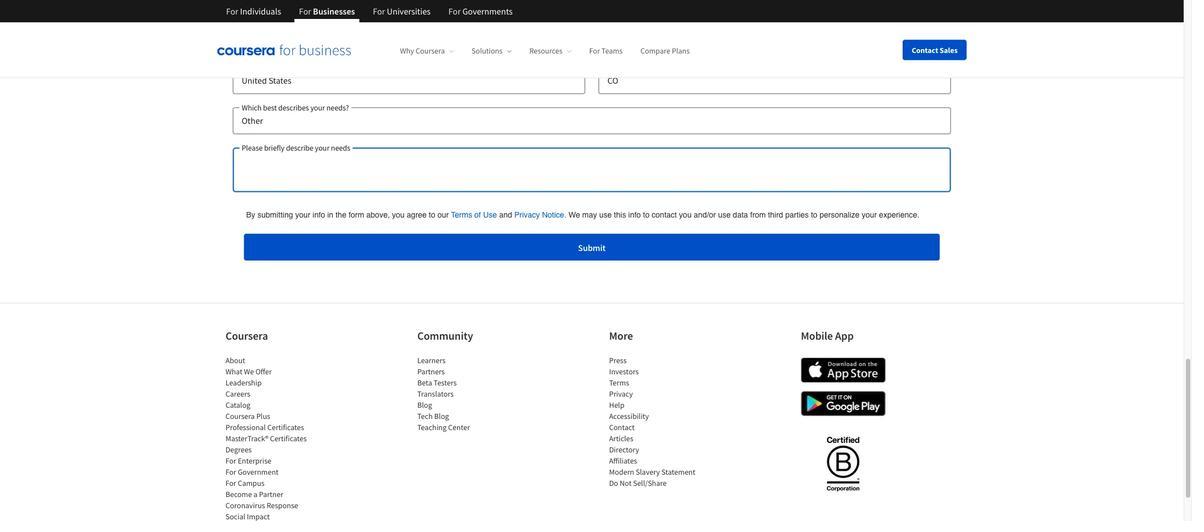 Task type: describe. For each thing, give the bounding box(es) containing it.
1 to from the left
[[643, 210, 650, 219]]

needs?
[[327, 103, 349, 113]]

data
[[733, 210, 748, 219]]

mobile app
[[801, 329, 854, 343]]

a inside about what we offer leadership careers catalog coursera plus professional certificates mastertrack® certificates degrees for enterprise for government for campus become a partner coronavirus response
[[254, 490, 258, 500]]

leadership link
[[226, 378, 262, 388]]

work
[[297, 42, 318, 54]]

coronavirus response link
[[226, 501, 298, 511]]

translators
[[418, 389, 454, 399]]

coronavirus
[[226, 501, 265, 511]]

press
[[609, 356, 627, 366]]

parties
[[786, 210, 809, 219]]

help link
[[609, 400, 625, 410]]

teaching center link
[[418, 423, 470, 433]]

title
[[261, 7, 279, 20]]

for left businesses
[[299, 6, 311, 17]]

above,
[[367, 210, 390, 219]]

for businesses
[[299, 6, 355, 17]]

accessibility link
[[609, 411, 649, 422]]

privacy notice. link
[[515, 209, 567, 221]]

for governments
[[449, 6, 513, 17]]

contact link
[[609, 423, 635, 433]]

directory link
[[609, 445, 640, 455]]

what we offer link
[[226, 367, 272, 377]]

partners link
[[418, 367, 445, 377]]

individuals
[[240, 6, 281, 17]]

do inside the press investors terms privacy help accessibility contact articles directory affiliates modern slavery statement do not sell/share
[[609, 478, 619, 488]]

slavery
[[636, 467, 660, 477]]

response
[[267, 501, 298, 511]]

job
[[243, 7, 259, 20]]

about
[[226, 356, 245, 366]]

why coursera
[[400, 46, 445, 56]]

form
[[349, 210, 364, 219]]

by
[[246, 210, 255, 219]]

banner navigation
[[217, 0, 522, 31]]

terms of use link
[[451, 209, 497, 221]]

coursera inside about what we offer leadership careers catalog coursera plus professional certificates mastertrack® certificates degrees for enterprise for government for campus become a partner coronavirus response
[[226, 411, 255, 422]]

do you work for a government or nonprofit agency?
[[266, 42, 479, 54]]

articles link
[[609, 434, 634, 444]]

for up the for campus link
[[226, 467, 236, 477]]

professional certificates link
[[226, 423, 304, 433]]

privacy notice.
[[515, 210, 567, 219]]

0 horizontal spatial you
[[280, 42, 295, 54]]

which best describes your needs?
[[242, 103, 349, 113]]

1 use from the left
[[600, 210, 612, 219]]

degrees
[[226, 445, 252, 455]]

about link
[[226, 356, 245, 366]]

do not sell/share link
[[609, 478, 667, 488]]

briefly
[[264, 143, 285, 153]]

agree to
[[407, 210, 436, 219]]

contact sales
[[912, 45, 958, 55]]

for teams
[[590, 46, 623, 56]]

2 use from the left
[[718, 210, 731, 219]]

get it on google play image
[[801, 391, 886, 417]]

2 info from the left
[[629, 210, 641, 219]]

please
[[242, 143, 263, 153]]

list for community
[[418, 355, 512, 433]]

careers link
[[226, 389, 250, 399]]

contact inside the press investors terms privacy help accessibility contact articles directory affiliates modern slavery statement do not sell/share
[[609, 423, 635, 433]]

use
[[483, 210, 497, 219]]

for
[[320, 42, 332, 54]]

your right personalize
[[862, 210, 877, 219]]

we inside about what we offer leadership careers catalog coursera plus professional certificates mastertrack® certificates degrees for enterprise for government for campus become a partner coronavirus response
[[244, 367, 254, 377]]

tech blog link
[[418, 411, 449, 422]]

press investors terms privacy help accessibility contact articles directory affiliates modern slavery statement do not sell/share
[[609, 356, 696, 488]]

mastertrack®
[[226, 434, 269, 444]]

in
[[327, 210, 334, 219]]

1 horizontal spatial we
[[569, 210, 580, 219]]

for campus link
[[226, 478, 265, 488]]

our
[[438, 210, 449, 219]]

submit button
[[244, 234, 940, 261]]

list for coursera
[[226, 355, 320, 521]]

1 vertical spatial coursera
[[226, 329, 268, 343]]

for left teams at the right of page
[[590, 46, 600, 56]]

agency?
[[445, 42, 479, 54]]

sell/share
[[633, 478, 667, 488]]

your right submitting
[[295, 210, 311, 219]]

2 to from the left
[[811, 210, 818, 219]]

mastertrack® certificates link
[[226, 434, 307, 444]]

offer
[[256, 367, 272, 377]]

contact inside button
[[912, 45, 939, 55]]

careers
[[226, 389, 250, 399]]

degrees link
[[226, 445, 252, 455]]

experience.
[[880, 210, 920, 219]]

for left governments
[[449, 6, 461, 17]]

best
[[263, 103, 277, 113]]

directory
[[609, 445, 640, 455]]

teams
[[602, 46, 623, 56]]

terms of
[[451, 210, 481, 219]]

2 horizontal spatial you
[[679, 210, 692, 219]]

government
[[340, 42, 391, 54]]

not
[[620, 478, 632, 488]]

for left the job at top
[[226, 6, 238, 17]]

contact
[[652, 210, 677, 219]]

Job Title text field
[[233, 0, 585, 27]]

why coursera link
[[400, 46, 454, 56]]

0 vertical spatial blog
[[418, 400, 432, 410]]

list for more
[[609, 355, 704, 489]]

Please briefly describe your needs text field
[[233, 148, 951, 193]]

enterprise
[[238, 456, 272, 466]]

investors link
[[609, 367, 639, 377]]



Task type: vqa. For each thing, say whether or not it's contained in the screenshot.
Most Popular Certificates Collection element
no



Task type: locate. For each thing, give the bounding box(es) containing it.
your left "needs?"
[[311, 103, 325, 113]]

terms
[[609, 378, 629, 388]]

0 vertical spatial contact
[[912, 45, 939, 55]]

universities
[[387, 6, 431, 17]]

for individuals
[[226, 6, 281, 17]]

use left data
[[718, 210, 731, 219]]

describe
[[286, 143, 314, 153]]

community
[[418, 329, 473, 343]]

privacy
[[609, 389, 633, 399]]

1 info from the left
[[313, 210, 325, 219]]

for
[[226, 6, 238, 17], [299, 6, 311, 17], [373, 6, 385, 17], [449, 6, 461, 17], [590, 46, 600, 56], [226, 456, 236, 466], [226, 467, 236, 477], [226, 478, 236, 488]]

affiliates link
[[609, 456, 637, 466]]

learners partners beta testers translators blog tech blog teaching center
[[418, 356, 470, 433]]

1 horizontal spatial info
[[629, 210, 641, 219]]

1 horizontal spatial use
[[718, 210, 731, 219]]

info left in
[[313, 210, 325, 219]]

for up become
[[226, 478, 236, 488]]

investors
[[609, 367, 639, 377]]

0 horizontal spatial we
[[244, 367, 254, 377]]

certificates up mastertrack® certificates link
[[267, 423, 304, 433]]

use
[[600, 210, 612, 219], [718, 210, 731, 219]]

1 vertical spatial a
[[254, 490, 258, 500]]

0 vertical spatial do
[[266, 42, 278, 54]]

affiliates
[[609, 456, 637, 466]]

compare
[[641, 46, 671, 56]]

0 horizontal spatial blog
[[418, 400, 432, 410]]

what
[[226, 367, 243, 377]]

0 horizontal spatial list
[[226, 355, 320, 521]]

compare plans link
[[641, 46, 690, 56]]

1 vertical spatial blog
[[434, 411, 449, 422]]

solutions link
[[472, 46, 512, 56]]

accessibility
[[609, 411, 649, 422]]

0 vertical spatial we
[[569, 210, 580, 219]]

resources link
[[530, 46, 572, 56]]

become
[[226, 490, 252, 500]]

0 horizontal spatial to
[[643, 210, 650, 219]]

third
[[768, 210, 784, 219]]

become a partner link
[[226, 490, 283, 500]]

for down degrees link
[[226, 456, 236, 466]]

learners
[[418, 356, 446, 366]]

personalize
[[820, 210, 860, 219]]

1 horizontal spatial list
[[418, 355, 512, 433]]

center
[[448, 423, 470, 433]]

0 horizontal spatial a
[[254, 490, 258, 500]]

blog up 'tech'
[[418, 400, 432, 410]]

certificates
[[267, 423, 304, 433], [270, 434, 307, 444]]

0 vertical spatial certificates
[[267, 423, 304, 433]]

partners
[[418, 367, 445, 377]]

or
[[393, 42, 402, 54]]

coursera plus link
[[226, 411, 270, 422]]

0 vertical spatial coursera
[[416, 46, 445, 56]]

your left needs
[[315, 143, 330, 153]]

download on the app store image
[[801, 358, 886, 383]]

you right above,
[[392, 210, 405, 219]]

1 horizontal spatial contact
[[912, 45, 939, 55]]

which
[[242, 103, 262, 113]]

2 list from the left
[[418, 355, 512, 433]]

describes
[[278, 103, 309, 113]]

and
[[499, 210, 512, 219]]

from
[[751, 210, 766, 219]]

1 list from the left
[[226, 355, 320, 521]]

0 horizontal spatial do
[[266, 42, 278, 54]]

coursera up about
[[226, 329, 268, 343]]

we up leadership link
[[244, 367, 254, 377]]

list containing learners
[[418, 355, 512, 433]]

please briefly describe your needs
[[242, 143, 350, 153]]

governments
[[463, 6, 513, 17]]

and/or
[[694, 210, 716, 219]]

logo of certified b corporation image
[[821, 430, 866, 497]]

1 horizontal spatial blog
[[434, 411, 449, 422]]

for enterprise link
[[226, 456, 272, 466]]

modern slavery statement link
[[609, 467, 696, 477]]

1 horizontal spatial a
[[334, 42, 339, 54]]

contact left sales
[[912, 45, 939, 55]]

for teams link
[[590, 46, 623, 56]]

do left the not in the right of the page
[[609, 478, 619, 488]]

professional
[[226, 423, 266, 433]]

resources
[[530, 46, 563, 56]]

nonprofit
[[404, 42, 443, 54]]

0 horizontal spatial contact
[[609, 423, 635, 433]]

list
[[226, 355, 320, 521], [418, 355, 512, 433], [609, 355, 704, 489]]

1 vertical spatial do
[[609, 478, 619, 488]]

submit
[[578, 242, 606, 254]]

to left the contact
[[643, 210, 650, 219]]

1 vertical spatial we
[[244, 367, 254, 377]]

contact
[[912, 45, 939, 55], [609, 423, 635, 433]]

a down the campus
[[254, 490, 258, 500]]

catalog link
[[226, 400, 251, 410]]

0 horizontal spatial use
[[600, 210, 612, 219]]

to right parties
[[811, 210, 818, 219]]

1 vertical spatial certificates
[[270, 434, 307, 444]]

certificates down professional certificates "link"
[[270, 434, 307, 444]]

blog
[[418, 400, 432, 410], [434, 411, 449, 422]]

2 vertical spatial coursera
[[226, 411, 255, 422]]

why
[[400, 46, 414, 56]]

a right for
[[334, 42, 339, 54]]

you left work
[[280, 42, 295, 54]]

blog up 'teaching center' link
[[434, 411, 449, 422]]

mobile
[[801, 329, 833, 343]]

info
[[313, 210, 325, 219], [629, 210, 641, 219]]

3 list from the left
[[609, 355, 704, 489]]

list item
[[226, 511, 320, 521]]

use left this
[[600, 210, 612, 219]]

partner
[[259, 490, 283, 500]]

press link
[[609, 356, 627, 366]]

list containing press
[[609, 355, 704, 489]]

blog link
[[418, 400, 432, 410]]

coursera right 'why'
[[416, 46, 445, 56]]

learners link
[[418, 356, 446, 366]]

compare plans
[[641, 46, 690, 56]]

beta
[[418, 378, 432, 388]]

you left "and/or"
[[679, 210, 692, 219]]

the
[[336, 210, 347, 219]]

sales
[[940, 45, 958, 55]]

solutions
[[472, 46, 503, 56]]

testers
[[434, 378, 457, 388]]

Do you work for a government or nonprofit agency? checkbox
[[246, 42, 260, 55]]

may
[[583, 210, 597, 219]]

0 vertical spatial a
[[334, 42, 339, 54]]

translators link
[[418, 389, 454, 399]]

1 vertical spatial contact
[[609, 423, 635, 433]]

tech
[[418, 411, 433, 422]]

list containing about
[[226, 355, 320, 521]]

1 horizontal spatial you
[[392, 210, 405, 219]]

info right this
[[629, 210, 641, 219]]

statement
[[662, 467, 696, 477]]

2 horizontal spatial list
[[609, 355, 704, 489]]

1 horizontal spatial do
[[609, 478, 619, 488]]

do right do you work for a government or nonprofit agency? option
[[266, 42, 278, 54]]

beta testers link
[[418, 378, 457, 388]]

coursera down catalog
[[226, 411, 255, 422]]

terms link
[[609, 378, 629, 388]]

1 horizontal spatial to
[[811, 210, 818, 219]]

0 horizontal spatial info
[[313, 210, 325, 219]]

this
[[614, 210, 626, 219]]

contact up articles
[[609, 423, 635, 433]]

privacy link
[[609, 389, 633, 399]]

coursera for business image
[[217, 44, 351, 56]]

we left may
[[569, 210, 580, 219]]

modern
[[609, 467, 635, 477]]

plans
[[672, 46, 690, 56]]

for left the universities
[[373, 6, 385, 17]]

government
[[238, 467, 279, 477]]



